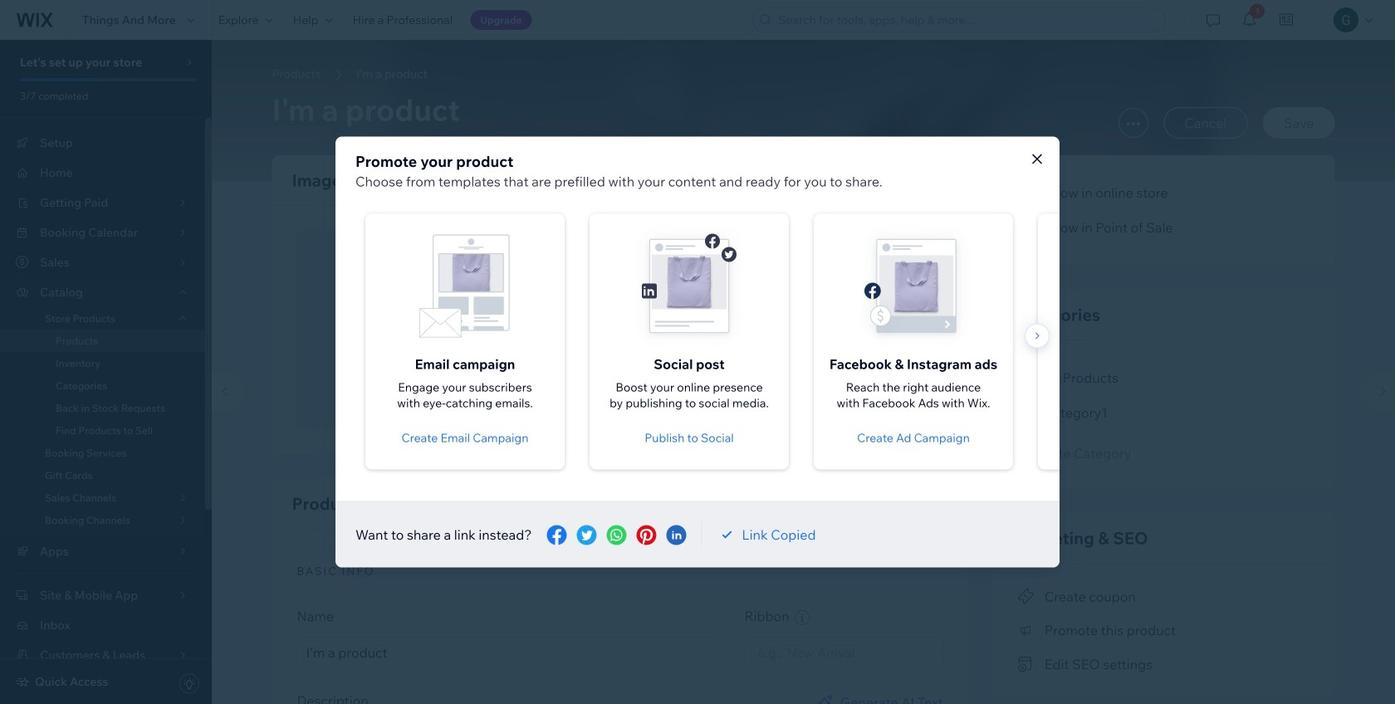 Task type: describe. For each thing, give the bounding box(es) containing it.
promote image
[[1018, 623, 1035, 638]]



Task type: vqa. For each thing, say whether or not it's contained in the screenshot.
SELECT BOX search field
yes



Task type: locate. For each thing, give the bounding box(es) containing it.
Search for tools, apps, help & more... field
[[774, 8, 1161, 32]]

form
[[204, 40, 1395, 704]]

Select box search field
[[758, 639, 930, 667]]

list
[[336, 207, 1268, 476]]

promote coupon image
[[1018, 589, 1035, 604]]

seo settings image
[[1018, 657, 1035, 672]]

Add a product name text field
[[297, 638, 720, 668]]

sidebar element
[[0, 40, 212, 704]]



